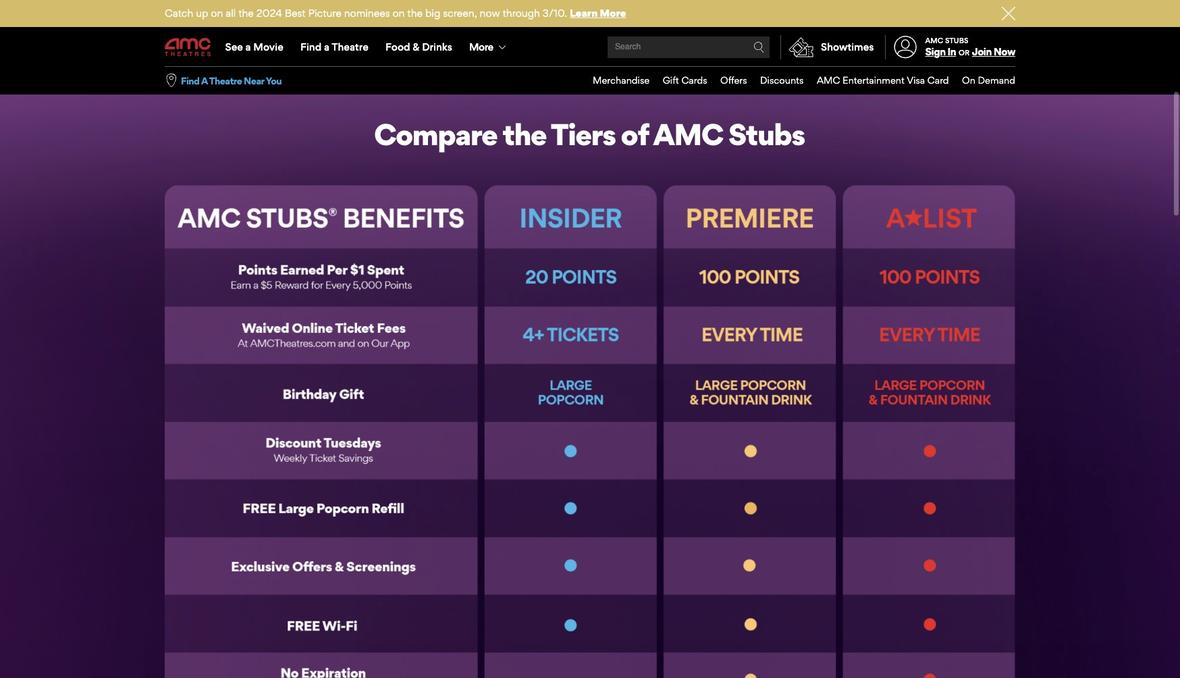Task type: locate. For each thing, give the bounding box(es) containing it.
find inside menu
[[301, 41, 322, 53]]

1 horizontal spatial theatre
[[332, 41, 369, 53]]

big
[[426, 7, 441, 20]]

0 vertical spatial theatre
[[332, 41, 369, 53]]

theatre inside menu
[[332, 41, 369, 53]]

theatre for a
[[332, 41, 369, 53]]

1 vertical spatial theatre
[[209, 75, 242, 86]]

learn
[[570, 7, 598, 20]]

a up tiers
[[324, 41, 330, 53]]

on left all
[[211, 7, 223, 20]]

2 vertical spatial amc
[[654, 116, 724, 153]]

menu
[[165, 28, 1016, 66], [580, 67, 1016, 94]]

amc entertainment visa card link
[[804, 67, 950, 94]]

1 vertical spatial more
[[470, 41, 494, 53]]

0 horizontal spatial amc
[[654, 116, 724, 153]]

the
[[239, 7, 254, 20], [408, 7, 423, 20], [503, 116, 547, 153]]

theatre inside button
[[209, 75, 242, 86]]

theatre
[[332, 41, 369, 53], [209, 75, 242, 86]]

menu down learn
[[165, 28, 1016, 66]]

a right see at the top left of page
[[246, 41, 251, 53]]

1 a from the left
[[246, 41, 251, 53]]

search the AMC website text field
[[613, 42, 754, 52]]

catch
[[165, 7, 193, 20]]

compare
[[374, 116, 498, 153]]

sign in or join amc stubs element
[[885, 28, 1016, 66]]

of
[[621, 116, 649, 153]]

close this dialog image
[[1157, 652, 1171, 666]]

amc logo image
[[165, 38, 212, 56], [165, 38, 212, 56]]

1 horizontal spatial on
[[393, 7, 405, 20]]

amc for visa
[[817, 74, 841, 86]]

2 horizontal spatial the
[[503, 116, 547, 153]]

the right all
[[239, 7, 254, 20]]

find a theatre link
[[292, 28, 377, 66]]

the left 'tiers'
[[503, 116, 547, 153]]

amc for sign
[[926, 36, 944, 45]]

amc right of
[[654, 116, 724, 153]]

on right nominees
[[393, 7, 405, 20]]

0 vertical spatial menu
[[165, 28, 1016, 66]]

1 vertical spatial amc
[[817, 74, 841, 86]]

amc inside 'link'
[[817, 74, 841, 86]]

tiers
[[551, 116, 616, 153]]

find a theatre
[[301, 41, 369, 53]]

discounts
[[761, 74, 804, 86]]

0 horizontal spatial theatre
[[209, 75, 242, 86]]

amc
[[926, 36, 944, 45], [817, 74, 841, 86], [654, 116, 724, 153]]

1 horizontal spatial amc
[[817, 74, 841, 86]]

1 horizontal spatial stubs
[[946, 36, 969, 45]]

now
[[480, 7, 500, 20]]

stubs
[[946, 36, 969, 45], [729, 116, 805, 153]]

more
[[600, 7, 627, 20], [470, 41, 494, 53]]

0 horizontal spatial more
[[470, 41, 494, 53]]

learn more link
[[570, 7, 627, 20]]

amc stubs sign in or join now
[[926, 36, 1016, 58]]

demand
[[979, 74, 1016, 86]]

find inside button
[[181, 75, 200, 86]]

amc down a★list
[[817, 74, 841, 86]]

a
[[246, 41, 251, 53], [324, 41, 330, 53]]

up
[[196, 7, 208, 20]]

1 vertical spatial stubs
[[729, 116, 805, 153]]

more button
[[461, 28, 518, 66]]

0 horizontal spatial stubs
[[729, 116, 805, 153]]

food
[[386, 41, 410, 53]]

in
[[948, 45, 957, 58]]

0 horizontal spatial a
[[246, 41, 251, 53]]

1 horizontal spatial more
[[600, 7, 627, 20]]

1 vertical spatial menu
[[580, 67, 1016, 94]]

visa
[[907, 74, 926, 86]]

premiere
[[645, 55, 713, 71]]

insider link
[[413, 42, 590, 84]]

stubs up in
[[946, 36, 969, 45]]

food & drinks
[[386, 41, 453, 53]]

see a movie
[[225, 41, 284, 53]]

merchandise link
[[580, 67, 650, 94]]

2 horizontal spatial amc
[[926, 36, 944, 45]]

gift cards
[[663, 74, 708, 86]]

0 horizontal spatial find
[[181, 75, 200, 86]]

find a theatre near you
[[181, 75, 282, 86]]

1 horizontal spatial a
[[324, 41, 330, 53]]

2 on from the left
[[393, 7, 405, 20]]

you
[[266, 75, 282, 86]]

gift cards link
[[650, 67, 708, 94]]

0 vertical spatial stubs
[[946, 36, 969, 45]]

showtimes image
[[782, 35, 822, 59]]

see a movie link
[[217, 28, 292, 66]]

drinks
[[422, 41, 453, 53]]

nominees
[[344, 7, 390, 20]]

theatre up tiers
[[332, 41, 369, 53]]

0 vertical spatial find
[[301, 41, 322, 53]]

find
[[301, 41, 322, 53], [181, 75, 200, 86]]

now
[[994, 45, 1016, 58]]

2 a from the left
[[324, 41, 330, 53]]

1 vertical spatial find
[[181, 75, 200, 86]]

more right learn
[[600, 7, 627, 20]]

more up 'insider'
[[470, 41, 494, 53]]

on
[[963, 74, 976, 86]]

offers
[[721, 74, 748, 86]]

amc inside amc stubs sign in or join now
[[926, 36, 944, 45]]

find up all
[[301, 41, 322, 53]]

on
[[211, 7, 223, 20], [393, 7, 405, 20]]

0 horizontal spatial on
[[211, 7, 223, 20]]

movie
[[254, 41, 284, 53]]

on demand
[[963, 74, 1016, 86]]

a for theatre
[[324, 41, 330, 53]]

compare the tiers of amc stubs
[[374, 116, 805, 153]]

find left the a
[[181, 75, 200, 86]]

stubs down 'discounts' link
[[729, 116, 805, 153]]

menu down showtimes image
[[580, 67, 1016, 94]]

insider
[[474, 55, 529, 71]]

amc up sign
[[926, 36, 944, 45]]

3/10.
[[543, 7, 568, 20]]

1 horizontal spatial find
[[301, 41, 322, 53]]

cards
[[682, 74, 708, 86]]

theatre right the a
[[209, 75, 242, 86]]

the left big
[[408, 7, 423, 20]]

0 vertical spatial more
[[600, 7, 627, 20]]

a★list link
[[768, 42, 945, 84]]

0 vertical spatial amc
[[926, 36, 944, 45]]

compare
[[290, 48, 359, 65]]



Task type: describe. For each thing, give the bounding box(es) containing it.
showtimes
[[822, 41, 875, 53]]

sign
[[926, 45, 946, 58]]

a
[[201, 75, 208, 86]]

compare all tiers
[[290, 48, 359, 80]]

showtimes link
[[781, 35, 875, 59]]

screen,
[[443, 7, 477, 20]]

picture
[[308, 7, 342, 20]]

all
[[226, 7, 236, 20]]

entertainment
[[843, 74, 905, 86]]

join
[[973, 45, 992, 58]]

1 on from the left
[[211, 7, 223, 20]]

2024
[[257, 7, 282, 20]]

find for find a theatre
[[301, 41, 322, 53]]

1 horizontal spatial the
[[408, 7, 423, 20]]

on demand link
[[950, 67, 1016, 94]]

near
[[244, 75, 264, 86]]

premiere link
[[590, 42, 768, 84]]

stubs inside amc stubs sign in or join now
[[946, 36, 969, 45]]

more inside button
[[470, 41, 494, 53]]

card
[[928, 74, 950, 86]]

or
[[959, 48, 970, 58]]

merchandise
[[593, 74, 650, 86]]

gift
[[663, 74, 680, 86]]

theatre for a
[[209, 75, 242, 86]]

amc entertainment visa card
[[817, 74, 950, 86]]

find a theatre near you button
[[181, 74, 282, 87]]

tiers
[[319, 64, 357, 80]]

amc stubs image
[[165, 185, 1016, 678]]

best
[[285, 7, 306, 20]]

submit search icon image
[[754, 42, 765, 53]]

through
[[503, 7, 540, 20]]

find for find a theatre near you
[[181, 75, 200, 86]]

offers link
[[708, 67, 748, 94]]

&
[[413, 41, 420, 53]]

0 horizontal spatial the
[[239, 7, 254, 20]]

all
[[292, 64, 317, 80]]

food & drinks link
[[377, 28, 461, 66]]

a for movie
[[246, 41, 251, 53]]

menu containing merchandise
[[580, 67, 1016, 94]]

menu containing more
[[165, 28, 1016, 66]]

discounts link
[[748, 67, 804, 94]]

join now button
[[973, 45, 1016, 58]]

see
[[225, 41, 243, 53]]

user profile image
[[887, 36, 925, 59]]

sign in button
[[926, 45, 957, 58]]

a★list
[[832, 55, 880, 71]]

catch up on all the 2024 best picture nominees on the big screen, now through 3/10. learn more
[[165, 7, 627, 20]]



Task type: vqa. For each thing, say whether or not it's contained in the screenshot.
Find within the button
yes



